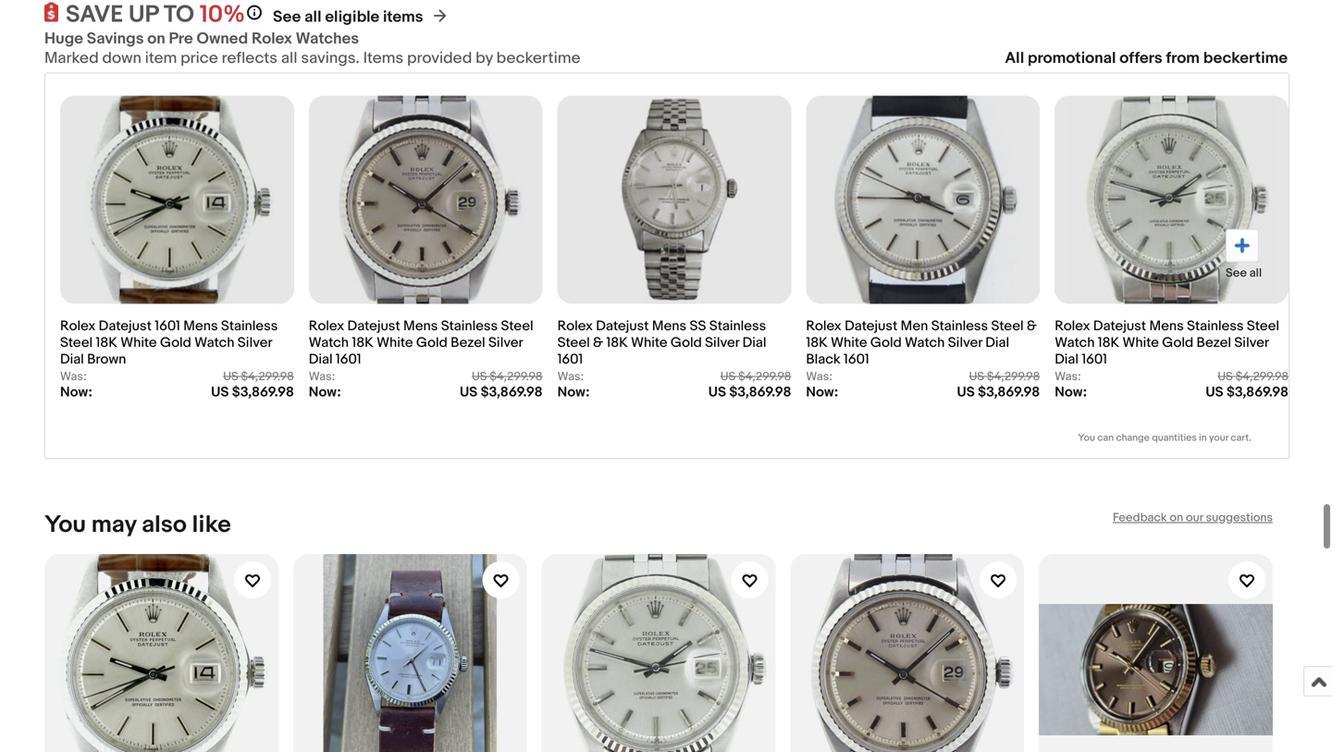 Task type: vqa. For each thing, say whether or not it's contained in the screenshot.
Pro
no



Task type: locate. For each thing, give the bounding box(es) containing it.
you can change quantities in your cart.
[[1078, 432, 1252, 444]]

2 vertical spatial all
[[1250, 266, 1262, 280]]

rolex for 2nd rolex datejust mens stainless steel watch 18k white gold bezel silver dial 1601 link from right
[[309, 318, 344, 335]]

silver for rolex datejust mens ss stainless steel & 18k white gold silver dial 1601 link
[[705, 335, 740, 351]]

0 vertical spatial see
[[273, 7, 301, 27]]

steel
[[501, 318, 534, 335], [991, 318, 1024, 335], [1247, 318, 1280, 335], [60, 335, 93, 351], [558, 335, 590, 351]]

was: for 2nd rolex datejust mens stainless steel watch 18k white gold bezel silver dial 1601 link
[[1055, 370, 1081, 384]]

4 datejust from the left
[[845, 318, 898, 335]]

rolex datejust 1601 mens stainless steel 18k white gold watch silver dial brown
[[60, 318, 278, 368]]

1 horizontal spatial rolex datejust mens stainless steel watch 18k white gold bezel silver dial 1601 link
[[1055, 309, 1289, 370]]

was: for rolex datejust 1601 mens stainless steel 18k white gold watch silver dial brown link
[[60, 370, 87, 384]]

white for 2nd rolex datejust mens stainless steel watch 18k white gold bezel silver dial 1601 link
[[1123, 335, 1159, 351]]

2 horizontal spatial all
[[1250, 266, 1262, 280]]

see for see all eligible items
[[273, 7, 301, 27]]

1 rolex datejust mens stainless steel watch 18k white gold bezel silver dial 1601 from the left
[[309, 318, 534, 368]]

bezel for 2nd rolex datejust mens stainless steel watch 18k white gold bezel silver dial 1601 link from right
[[451, 335, 485, 351]]

1 horizontal spatial rolex datejust mens stainless steel watch 18k white gold bezel silver dial 1601
[[1055, 318, 1280, 368]]

dial inside rolex datejust 1601 mens stainless steel 18k white gold watch silver dial brown
[[60, 351, 84, 368]]

0 horizontal spatial see
[[273, 7, 301, 27]]

bezel
[[451, 335, 485, 351], [1197, 335, 1232, 351]]

2 mens from the left
[[403, 318, 438, 335]]

white for 2nd rolex datejust mens stainless steel watch 18k white gold bezel silver dial 1601 link from right
[[377, 335, 413, 351]]

gold inside rolex datejust 1601 mens stainless steel 18k white gold watch silver dial brown
[[160, 335, 191, 351]]

5 white from the left
[[1123, 335, 1159, 351]]

now: for rolex datejust mens ss stainless steel & 18k white gold silver dial 1601 link
[[558, 384, 590, 401]]

watch
[[194, 335, 235, 351], [309, 335, 349, 351], [905, 335, 945, 351], [1055, 335, 1095, 351]]

savings
[[87, 29, 144, 49]]

datejust inside rolex datejust mens ss stainless steel & 18k white gold silver dial 1601
[[596, 318, 649, 335]]

by
[[476, 49, 493, 68]]

3 stainless from the left
[[709, 318, 766, 335]]

on left pre
[[147, 29, 165, 49]]

you left can
[[1078, 432, 1095, 444]]

1 horizontal spatial &
[[1027, 318, 1037, 335]]

white inside rolex datejust 1601 mens stainless steel 18k white gold watch silver dial brown
[[121, 335, 157, 351]]

0 horizontal spatial on
[[147, 29, 165, 49]]

$3,869.98 for rolex datejust 1601 mens stainless steel 18k white gold watch silver dial brown link
[[232, 384, 294, 401]]

all
[[305, 7, 322, 27], [281, 49, 297, 68], [1250, 266, 1262, 280]]

reflects
[[222, 49, 278, 68]]

4 stainless from the left
[[931, 318, 988, 335]]

0 horizontal spatial bezel
[[451, 335, 485, 351]]

1 horizontal spatial see
[[1226, 266, 1247, 280]]

see
[[273, 7, 301, 27], [1226, 266, 1247, 280]]

3 datejust from the left
[[596, 318, 649, 335]]

&
[[1027, 318, 1037, 335], [593, 335, 603, 351]]

gold inside rolex datejust men stainless steel & 18k white gold watch silver dial black 1601
[[871, 335, 902, 351]]

eligible
[[325, 7, 380, 27]]

us $3,869.98
[[211, 384, 294, 401], [460, 384, 543, 401], [709, 384, 791, 401], [957, 384, 1040, 401], [1206, 384, 1289, 401]]

mens inside rolex datejust mens ss stainless steel & 18k white gold silver dial 1601
[[652, 318, 687, 335]]

1601 inside rolex datejust men stainless steel & 18k white gold watch silver dial black 1601
[[844, 351, 869, 368]]

us $3,869.98 for rolex datejust men stainless steel & 18k white gold watch silver dial black 1601 link
[[957, 384, 1040, 401]]

watch inside rolex datejust men stainless steel & 18k white gold watch silver dial black 1601
[[905, 335, 945, 351]]

items
[[363, 49, 404, 68]]

1 vertical spatial you
[[44, 511, 86, 540]]

0 horizontal spatial rolex datejust mens stainless steel watch 18k white gold bezel silver dial 1601
[[309, 318, 534, 368]]

on
[[147, 29, 165, 49], [1170, 511, 1184, 525]]

1601 for rolex datejust mens ss stainless steel & 18k white gold silver dial 1601 link
[[558, 351, 583, 368]]

1 $3,869.98 from the left
[[232, 384, 294, 401]]

2 18k from the left
[[352, 335, 374, 351]]

$4,299.98
[[241, 370, 294, 384], [490, 370, 543, 384], [738, 370, 791, 384], [987, 370, 1040, 384], [1236, 370, 1289, 384]]

0 horizontal spatial &
[[593, 335, 603, 351]]

pre
[[169, 29, 193, 49]]

5 $4,299.98 from the left
[[1236, 370, 1289, 384]]

now: for rolex datejust men stainless steel & 18k white gold watch silver dial black 1601 link
[[806, 384, 839, 401]]

5 18k from the left
[[1098, 335, 1120, 351]]

4 was: from the left
[[806, 370, 833, 384]]

3 was: from the left
[[558, 370, 584, 384]]

steel inside rolex datejust 1601 mens stainless steel 18k white gold watch silver dial brown
[[60, 335, 93, 351]]

rolex inside rolex datejust 1601 mens stainless steel 18k white gold watch silver dial brown
[[60, 318, 96, 335]]

item
[[145, 49, 177, 68]]

rolex
[[252, 29, 292, 49], [60, 318, 96, 335], [309, 318, 344, 335], [558, 318, 593, 335], [806, 318, 842, 335], [1055, 318, 1090, 335]]

beckertime right from
[[1204, 49, 1288, 68]]

0 vertical spatial you
[[1078, 432, 1095, 444]]

18k inside rolex datejust men stainless steel & 18k white gold watch silver dial black 1601
[[806, 335, 828, 351]]

4 now: from the left
[[806, 384, 839, 401]]

datejust inside rolex datejust men stainless steel & 18k white gold watch silver dial black 1601
[[845, 318, 898, 335]]

4 white from the left
[[831, 335, 867, 351]]

silver inside rolex datejust men stainless steel & 18k white gold watch silver dial black 1601
[[948, 335, 983, 351]]

2 white from the left
[[377, 335, 413, 351]]

silver inside rolex datejust 1601 mens stainless steel 18k white gold watch silver dial brown
[[238, 335, 272, 351]]

stainless inside rolex datejust men stainless steel & 18k white gold watch silver dial black 1601
[[931, 318, 988, 335]]

rolex datejust mens stainless steel watch 18k white gold bezel silver dial 1601 link
[[309, 309, 543, 370], [1055, 309, 1289, 370]]

cart.
[[1231, 432, 1252, 444]]

1 vertical spatial all
[[281, 49, 297, 68]]

2 now: from the left
[[309, 384, 341, 401]]

see all
[[1226, 266, 1262, 280]]

3 watch from the left
[[905, 335, 945, 351]]

1601
[[155, 318, 180, 335], [336, 351, 361, 368], [558, 351, 583, 368], [844, 351, 869, 368], [1082, 351, 1108, 368]]

1 vertical spatial on
[[1170, 511, 1184, 525]]

dial inside rolex datejust mens ss stainless steel & 18k white gold silver dial 1601
[[743, 335, 767, 351]]

1 18k from the left
[[96, 335, 117, 351]]

4 18k from the left
[[806, 335, 828, 351]]

18k
[[96, 335, 117, 351], [352, 335, 374, 351], [606, 335, 628, 351], [806, 335, 828, 351], [1098, 335, 1120, 351]]

us $3,869.98 for 2nd rolex datejust mens stainless steel watch 18k white gold bezel silver dial 1601 link
[[1206, 384, 1289, 401]]

all promotional offers from beckertime
[[1005, 49, 1288, 68]]

1 white from the left
[[121, 335, 157, 351]]

1 us $3,869.98 from the left
[[211, 384, 294, 401]]

us $3,869.98 for rolex datejust mens ss stainless steel & 18k white gold silver dial 1601 link
[[709, 384, 791, 401]]

4 gold from the left
[[871, 335, 902, 351]]

1 horizontal spatial all
[[305, 7, 322, 27]]

us $4,299.98 for rolex datejust mens ss stainless steel & 18k white gold silver dial 1601 link
[[721, 370, 791, 384]]

stainless for 2nd rolex datejust mens stainless steel watch 18k white gold bezel silver dial 1601 link
[[1187, 318, 1244, 335]]

1 watch from the left
[[194, 335, 235, 351]]

3 $3,869.98 from the left
[[729, 384, 791, 401]]

from
[[1166, 49, 1200, 68]]

2 bezel from the left
[[1197, 335, 1232, 351]]

rolex datejust mens ss stainless steel & 18k white gold silver dial 1601 link
[[558, 309, 791, 370]]

watches
[[296, 29, 359, 49]]

white inside rolex datejust men stainless steel & 18k white gold watch silver dial black 1601
[[831, 335, 867, 351]]

5 stainless from the left
[[1187, 318, 1244, 335]]

3 mens from the left
[[652, 318, 687, 335]]

2 rolex datejust mens stainless steel watch 18k white gold bezel silver dial 1601 link from the left
[[1055, 309, 1289, 370]]

datejust
[[99, 318, 152, 335], [347, 318, 400, 335], [596, 318, 649, 335], [845, 318, 898, 335], [1094, 318, 1146, 335]]

on left our
[[1170, 511, 1184, 525]]

gold inside rolex datejust mens ss stainless steel & 18k white gold silver dial 1601
[[671, 335, 702, 351]]

rolex for rolex datejust 1601 mens stainless steel 18k white gold watch silver dial brown link
[[60, 318, 96, 335]]

you for you can change quantities in your cart.
[[1078, 432, 1095, 444]]

1601 for 2nd rolex datejust mens stainless steel watch 18k white gold bezel silver dial 1601 link from right
[[336, 351, 361, 368]]

rolex inside rolex datejust men stainless steel & 18k white gold watch silver dial black 1601
[[806, 318, 842, 335]]

2 stainless from the left
[[441, 318, 498, 335]]

now:
[[60, 384, 92, 401], [309, 384, 341, 401], [558, 384, 590, 401], [806, 384, 839, 401], [1055, 384, 1087, 401]]

datejust for rolex datejust mens ss stainless steel & 18k white gold silver dial 1601 link
[[596, 318, 649, 335]]

1 $4,299.98 from the left
[[241, 370, 294, 384]]

now: for rolex datejust 1601 mens stainless steel 18k white gold watch silver dial brown link
[[60, 384, 92, 401]]

2 $4,299.98 from the left
[[490, 370, 543, 384]]

you
[[1078, 432, 1095, 444], [44, 511, 86, 540]]

5 now: from the left
[[1055, 384, 1087, 401]]

1 horizontal spatial beckertime
[[1204, 49, 1288, 68]]

all inside the see all link
[[1250, 266, 1262, 280]]

4 $3,869.98 from the left
[[978, 384, 1040, 401]]

5 gold from the left
[[1162, 335, 1194, 351]]

0 horizontal spatial beckertime
[[497, 49, 581, 68]]

4 us $4,299.98 from the left
[[969, 370, 1040, 384]]

rolex inside rolex datejust mens ss stainless steel & 18k white gold silver dial 1601
[[558, 318, 593, 335]]

1 vertical spatial see
[[1226, 266, 1247, 280]]

rolex inside the 'huge savings on pre owned rolex watches marked down item price reflects all savings. items provided by beckertime'
[[252, 29, 292, 49]]

gold
[[160, 335, 191, 351], [416, 335, 448, 351], [671, 335, 702, 351], [871, 335, 902, 351], [1162, 335, 1194, 351]]

0 horizontal spatial you
[[44, 511, 86, 540]]

white inside rolex datejust mens ss stainless steel & 18k white gold silver dial 1601
[[631, 335, 668, 351]]

1 bezel from the left
[[451, 335, 485, 351]]

3 us $3,869.98 from the left
[[709, 384, 791, 401]]

rolex for rolex datejust mens ss stainless steel & 18k white gold silver dial 1601 link
[[558, 318, 593, 335]]

silver for rolex datejust 1601 mens stainless steel 18k white gold watch silver dial brown link
[[238, 335, 272, 351]]

1 datejust from the left
[[99, 318, 152, 335]]

3 white from the left
[[631, 335, 668, 351]]

datejust for rolex datejust 1601 mens stainless steel 18k white gold watch silver dial brown link
[[99, 318, 152, 335]]

5 us $3,869.98 from the left
[[1206, 384, 1289, 401]]

1 horizontal spatial on
[[1170, 511, 1184, 525]]

4 silver from the left
[[948, 335, 983, 351]]

silver
[[238, 335, 272, 351], [488, 335, 523, 351], [705, 335, 740, 351], [948, 335, 983, 351], [1235, 335, 1269, 351]]

was:
[[60, 370, 87, 384], [309, 370, 335, 384], [558, 370, 584, 384], [806, 370, 833, 384], [1055, 370, 1081, 384]]

5 us $4,299.98 from the left
[[1218, 370, 1289, 384]]

us
[[223, 370, 238, 384], [472, 370, 487, 384], [721, 370, 736, 384], [969, 370, 985, 384], [1218, 370, 1233, 384], [211, 384, 229, 401], [460, 384, 478, 401], [709, 384, 726, 401], [957, 384, 975, 401], [1206, 384, 1224, 401]]

datejust for rolex datejust men stainless steel & 18k white gold watch silver dial black 1601 link
[[845, 318, 898, 335]]

3 us $4,299.98 from the left
[[721, 370, 791, 384]]

3 gold from the left
[[671, 335, 702, 351]]

list
[[44, 540, 1288, 752]]

huge savings on pre owned rolex watches marked down item price reflects all savings. items provided by beckertime
[[44, 29, 581, 68]]

rolex datejust mens stainless steel watch 18k white gold bezel silver dial 1601
[[309, 318, 534, 368], [1055, 318, 1280, 368]]

1 gold from the left
[[160, 335, 191, 351]]

us $4,299.98
[[223, 370, 294, 384], [472, 370, 543, 384], [721, 370, 791, 384], [969, 370, 1040, 384], [1218, 370, 1289, 384]]

$3,869.98
[[232, 384, 294, 401], [481, 384, 543, 401], [729, 384, 791, 401], [978, 384, 1040, 401], [1227, 384, 1289, 401]]

down
[[102, 49, 141, 68]]

feedback
[[1113, 511, 1167, 525]]

mens
[[183, 318, 218, 335], [403, 318, 438, 335], [652, 318, 687, 335], [1150, 318, 1184, 335]]

1 horizontal spatial you
[[1078, 432, 1095, 444]]

steel inside rolex datejust mens ss stainless steel & 18k white gold silver dial 1601
[[558, 335, 590, 351]]

1 mens from the left
[[183, 318, 218, 335]]

dial
[[743, 335, 767, 351], [986, 335, 1010, 351], [60, 351, 84, 368], [309, 351, 333, 368], [1055, 351, 1079, 368]]

1 beckertime from the left
[[497, 49, 581, 68]]

white
[[121, 335, 157, 351], [377, 335, 413, 351], [631, 335, 668, 351], [831, 335, 867, 351], [1123, 335, 1159, 351]]

0 vertical spatial all
[[305, 7, 322, 27]]

2 gold from the left
[[416, 335, 448, 351]]

silver inside rolex datejust mens ss stainless steel & 18k white gold silver dial 1601
[[705, 335, 740, 351]]

18k inside rolex datejust 1601 mens stainless steel 18k white gold watch silver dial brown
[[96, 335, 117, 351]]

1 stainless from the left
[[221, 318, 278, 335]]

gold for rolex datejust men stainless steel & 18k white gold watch silver dial black 1601 link
[[871, 335, 902, 351]]

1 horizontal spatial bezel
[[1197, 335, 1232, 351]]

3 18k from the left
[[606, 335, 628, 351]]

18k for 2nd rolex datejust mens stainless steel watch 18k white gold bezel silver dial 1601 link
[[1098, 335, 1120, 351]]

savings.
[[301, 49, 360, 68]]

2 was: from the left
[[309, 370, 335, 384]]

stainless
[[221, 318, 278, 335], [441, 318, 498, 335], [709, 318, 766, 335], [931, 318, 988, 335], [1187, 318, 1244, 335]]

you for you may also like
[[44, 511, 86, 540]]

1 now: from the left
[[60, 384, 92, 401]]

gold for rolex datejust 1601 mens stainless steel 18k white gold watch silver dial brown link
[[160, 335, 191, 351]]

dial for rolex datejust men stainless steel & 18k white gold watch silver dial black 1601 link
[[986, 335, 1010, 351]]

stainless for rolex datejust men stainless steel & 18k white gold watch silver dial black 1601 link
[[931, 318, 988, 335]]

1601 for 2nd rolex datejust mens stainless steel watch 18k white gold bezel silver dial 1601 link
[[1082, 351, 1108, 368]]

can
[[1098, 432, 1114, 444]]

1601 inside rolex datejust mens ss stainless steel & 18k white gold silver dial 1601
[[558, 351, 583, 368]]

you may also like
[[44, 511, 231, 540]]

4 $4,299.98 from the left
[[987, 370, 1040, 384]]

promotional
[[1028, 49, 1116, 68]]

1 us $4,299.98 from the left
[[223, 370, 294, 384]]

us $3,869.98 for rolex datejust 1601 mens stainless steel 18k white gold watch silver dial brown link
[[211, 384, 294, 401]]

2 datejust from the left
[[347, 318, 400, 335]]

1 was: from the left
[[60, 370, 87, 384]]

datejust inside rolex datejust 1601 mens stainless steel 18k white gold watch silver dial brown
[[99, 318, 152, 335]]

save
[[66, 1, 123, 29]]

18k for rolex datejust 1601 mens stainless steel 18k white gold watch silver dial brown link
[[96, 335, 117, 351]]

2 us $3,869.98 from the left
[[460, 384, 543, 401]]

see all link
[[1226, 229, 1262, 280]]

men
[[901, 318, 928, 335]]

5 was: from the left
[[1055, 370, 1081, 384]]

0 horizontal spatial all
[[281, 49, 297, 68]]

0 vertical spatial on
[[147, 29, 165, 49]]

our
[[1186, 511, 1204, 525]]

0 horizontal spatial rolex datejust mens stainless steel watch 18k white gold bezel silver dial 1601 link
[[309, 309, 543, 370]]

4 us $3,869.98 from the left
[[957, 384, 1040, 401]]

3 silver from the left
[[705, 335, 740, 351]]

18k for rolex datejust men stainless steel & 18k white gold watch silver dial black 1601 link
[[806, 335, 828, 351]]

3 $4,299.98 from the left
[[738, 370, 791, 384]]

3 now: from the left
[[558, 384, 590, 401]]

you left may
[[44, 511, 86, 540]]

silver for rolex datejust men stainless steel & 18k white gold watch silver dial black 1601 link
[[948, 335, 983, 351]]

beckertime
[[497, 49, 581, 68], [1204, 49, 1288, 68]]

1 silver from the left
[[238, 335, 272, 351]]

$4,299.98 for rolex datejust men stainless steel & 18k white gold watch silver dial black 1601 link
[[987, 370, 1040, 384]]

dial inside rolex datejust men stainless steel & 18k white gold watch silver dial black 1601
[[986, 335, 1010, 351]]

stainless inside rolex datejust 1601 mens stainless steel 18k white gold watch silver dial brown
[[221, 318, 278, 335]]

beckertime right by
[[497, 49, 581, 68]]



Task type: describe. For each thing, give the bounding box(es) containing it.
all
[[1005, 49, 1024, 68]]

all promotional offers from beckertime link
[[1005, 49, 1288, 68]]

us $4,299.98 for rolex datejust men stainless steel & 18k white gold watch silver dial black 1601 link
[[969, 370, 1040, 384]]

& inside rolex datejust men stainless steel & 18k white gold watch silver dial black 1601
[[1027, 318, 1037, 335]]

1 rolex datejust mens stainless steel watch 18k white gold bezel silver dial 1601 link from the left
[[309, 309, 543, 370]]

bezel for 2nd rolex datejust mens stainless steel watch 18k white gold bezel silver dial 1601 link
[[1197, 335, 1232, 351]]

$3,869.98 for rolex datejust mens ss stainless steel & 18k white gold silver dial 1601 link
[[729, 384, 791, 401]]

up
[[129, 1, 158, 29]]

all inside the 'huge savings on pre owned rolex watches marked down item price reflects all savings. items provided by beckertime'
[[281, 49, 297, 68]]

black
[[806, 351, 841, 368]]

gold for 2nd rolex datejust mens stainless steel watch 18k white gold bezel silver dial 1601 link from right
[[416, 335, 448, 351]]

now: for 2nd rolex datejust mens stainless steel watch 18k white gold bezel silver dial 1601 link
[[1055, 384, 1087, 401]]

1601 inside rolex datejust 1601 mens stainless steel 18k white gold watch silver dial brown
[[155, 318, 180, 335]]

huge
[[44, 29, 83, 49]]

may
[[91, 511, 136, 540]]

mens inside rolex datejust 1601 mens stainless steel 18k white gold watch silver dial brown
[[183, 318, 218, 335]]

items
[[383, 7, 423, 27]]

stainless inside rolex datejust mens ss stainless steel & 18k white gold silver dial 1601
[[709, 318, 766, 335]]

price
[[181, 49, 218, 68]]

dial for 2nd rolex datejust mens stainless steel watch 18k white gold bezel silver dial 1601 link from right
[[309, 351, 333, 368]]

watch inside rolex datejust 1601 mens stainless steel 18k white gold watch silver dial brown
[[194, 335, 235, 351]]

10%
[[200, 1, 245, 29]]

stainless for 2nd rolex datejust mens stainless steel watch 18k white gold bezel silver dial 1601 link from right
[[441, 318, 498, 335]]

quantities
[[1152, 432, 1197, 444]]

$3,869.98 for rolex datejust men stainless steel & 18k white gold watch silver dial black 1601 link
[[978, 384, 1040, 401]]

save up to 10%
[[66, 1, 245, 29]]

5 silver from the left
[[1235, 335, 1269, 351]]

2 $3,869.98 from the left
[[481, 384, 543, 401]]

see all eligible items
[[273, 7, 423, 27]]

rolex datejust mens ss stainless steel & 18k white gold silver dial 1601
[[558, 318, 767, 368]]

& inside rolex datejust mens ss stainless steel & 18k white gold silver dial 1601
[[593, 335, 603, 351]]

all for see all eligible items
[[305, 7, 322, 27]]

all for see all
[[1250, 266, 1262, 280]]

see for see all
[[1226, 266, 1247, 280]]

rolex datejust men stainless steel & 18k white gold watch silver dial black 1601
[[806, 318, 1037, 368]]

rolex for rolex datejust men stainless steel & 18k white gold watch silver dial black 1601 link
[[806, 318, 842, 335]]

2 us $4,299.98 from the left
[[472, 370, 543, 384]]

2 beckertime from the left
[[1204, 49, 1288, 68]]

brown
[[87, 351, 126, 368]]

your
[[1209, 432, 1229, 444]]

4 watch from the left
[[1055, 335, 1095, 351]]

offers
[[1120, 49, 1163, 68]]

now: for 2nd rolex datejust mens stainless steel watch 18k white gold bezel silver dial 1601 link from right
[[309, 384, 341, 401]]

change
[[1116, 432, 1150, 444]]

steel inside rolex datejust men stainless steel & 18k white gold watch silver dial black 1601
[[991, 318, 1024, 335]]

dial for rolex datejust mens ss stainless steel & 18k white gold silver dial 1601 link
[[743, 335, 767, 351]]

dial for rolex datejust 1601 mens stainless steel 18k white gold watch silver dial brown link
[[60, 351, 84, 368]]

see all eligible items link
[[273, 7, 423, 27]]

in
[[1199, 432, 1207, 444]]

to
[[164, 1, 194, 29]]

rolex datejust 1601 mens stainless steel 18k white gold watch silver dial brown link
[[60, 309, 294, 370]]

$4,299.98 for rolex datejust mens ss stainless steel & 18k white gold silver dial 1601 link
[[738, 370, 791, 384]]

rolex datejust men stainless steel & 18k white gold watch silver dial black 1601 link
[[806, 309, 1040, 370]]

was: for rolex datejust mens ss stainless steel & 18k white gold silver dial 1601 link
[[558, 370, 584, 384]]

gold for 2nd rolex datejust mens stainless steel watch 18k white gold bezel silver dial 1601 link
[[1162, 335, 1194, 351]]

was: for rolex datejust men stainless steel & 18k white gold watch silver dial black 1601 link
[[806, 370, 833, 384]]

2 watch from the left
[[309, 335, 349, 351]]

feedback on our suggestions link
[[1113, 511, 1273, 525]]

18k for 2nd rolex datejust mens stainless steel watch 18k white gold bezel silver dial 1601 link from right
[[352, 335, 374, 351]]

white for rolex datejust men stainless steel & 18k white gold watch silver dial black 1601 link
[[831, 335, 867, 351]]

5 datejust from the left
[[1094, 318, 1146, 335]]

feedback on our suggestions
[[1113, 511, 1273, 525]]

provided
[[407, 49, 472, 68]]

5 $3,869.98 from the left
[[1227, 384, 1289, 401]]

$4,299.98 for rolex datejust 1601 mens stainless steel 18k white gold watch silver dial brown link
[[241, 370, 294, 384]]

ss
[[690, 318, 706, 335]]

beckertime inside the 'huge savings on pre owned rolex watches marked down item price reflects all savings. items provided by beckertime'
[[497, 49, 581, 68]]

white for rolex datejust 1601 mens stainless steel 18k white gold watch silver dial brown link
[[121, 335, 157, 351]]

also
[[142, 511, 187, 540]]

suggestions
[[1206, 511, 1273, 525]]

on inside the 'huge savings on pre owned rolex watches marked down item price reflects all savings. items provided by beckertime'
[[147, 29, 165, 49]]

rolex for 2nd rolex datejust mens stainless steel watch 18k white gold bezel silver dial 1601 link
[[1055, 318, 1090, 335]]

owned
[[197, 29, 248, 49]]

us $3,869.98 for 2nd rolex datejust mens stainless steel watch 18k white gold bezel silver dial 1601 link from right
[[460, 384, 543, 401]]

like
[[192, 511, 231, 540]]

2 rolex datejust mens stainless steel watch 18k white gold bezel silver dial 1601 from the left
[[1055, 318, 1280, 368]]

4 mens from the left
[[1150, 318, 1184, 335]]

was: for 2nd rolex datejust mens stainless steel watch 18k white gold bezel silver dial 1601 link from right
[[309, 370, 335, 384]]

dial for 2nd rolex datejust mens stainless steel watch 18k white gold bezel silver dial 1601 link
[[1055, 351, 1079, 368]]

2 silver from the left
[[488, 335, 523, 351]]

marked
[[44, 49, 99, 68]]

18k inside rolex datejust mens ss stainless steel & 18k white gold silver dial 1601
[[606, 335, 628, 351]]

us $4,299.98 for rolex datejust 1601 mens stainless steel 18k white gold watch silver dial brown link
[[223, 370, 294, 384]]



